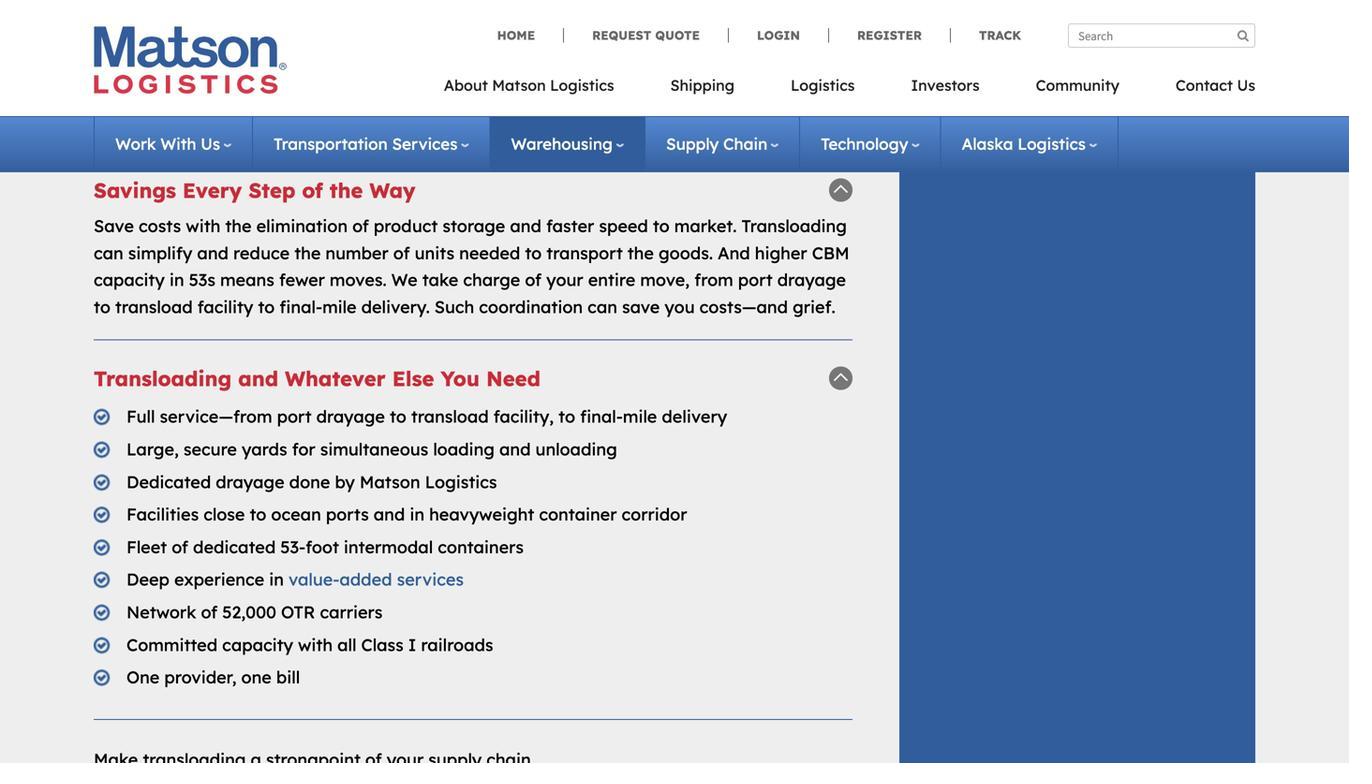 Task type: locate. For each thing, give the bounding box(es) containing it.
repacking,
[[161, 109, 247, 130]]

0 vertical spatial port
[[738, 270, 773, 291]]

kitting.
[[288, 109, 345, 130]]

1 horizontal spatial for
[[582, 55, 605, 76]]

0 horizontal spatial in
[[169, 270, 184, 291]]

request quote link
[[563, 28, 728, 43]]

0 horizontal spatial transload
[[115, 297, 193, 318]]

by down provide
[[639, 28, 659, 49]]

1 horizontal spatial matson
[[492, 76, 546, 95]]

None search field
[[1068, 23, 1255, 48]]

capacity down simplify
[[94, 270, 165, 291]]

shipping
[[670, 76, 735, 95]]

matson down simultaneous
[[360, 472, 420, 493]]

1 vertical spatial for
[[292, 439, 315, 460]]

when your cargo needs transloading plus something extra, we provide cost effective options, seamlessly performed by seasoned workers and overseen by matson logistics managers who have seen and done it all. lean on our team for a full range of
[[94, 1, 801, 76]]

logistics down the effective
[[729, 28, 801, 49]]

dedicated
[[126, 472, 211, 493]]

fleet
[[126, 537, 167, 558]]

port inside save costs with the elimination of product storage and faster speed to market. transloading can simplify and reduce the number of units needed to transport the goods. and higher cbm capacity in 53s means fewer moves. we take charge of your entire move, from port drayage to transload facility to final-mile delivery. such coordination can save you costs—and grief.
[[738, 270, 773, 291]]

1 vertical spatial drayage
[[316, 406, 385, 427]]

your inside the when your cargo needs transloading plus something extra, we provide cost effective options, seamlessly performed by seasoned workers and overseen by matson logistics managers who have seen and done it all. lean on our team for a full range of
[[145, 1, 182, 22]]

track link
[[950, 28, 1021, 43]]

1 horizontal spatial transloading
[[741, 216, 847, 237]]

a
[[610, 55, 621, 76]]

matson inside top menu navigation
[[492, 76, 546, 95]]

save
[[94, 216, 134, 237]]

login
[[757, 28, 800, 43]]

of down "experience"
[[201, 602, 218, 623]]

1 horizontal spatial added
[[780, 55, 833, 76]]

alaska
[[962, 134, 1013, 154]]

1 horizontal spatial transload
[[411, 406, 489, 427]]

product inside save costs with the elimination of product storage and faster speed to market. transloading can simplify and reduce the number of units needed to transport the goods. and higher cbm capacity in 53s means fewer moves. we take charge of your entire move, from port drayage to transload facility to final-mile delivery. such coordination can save you costs—and grief.
[[374, 216, 438, 237]]

1 vertical spatial transloading
[[94, 366, 232, 391]]

port up costs—and
[[738, 270, 773, 291]]

full service—from port drayage to transload facility, to final-mile delivery
[[126, 406, 727, 427]]

1 vertical spatial matson
[[492, 76, 546, 95]]

0 horizontal spatial port
[[277, 406, 312, 427]]

with down every
[[186, 216, 220, 237]]

transload
[[115, 297, 193, 318], [411, 406, 489, 427]]

value- inside value-added services
[[729, 55, 780, 76]]

simultaneous
[[320, 439, 428, 460]]

heavyweight
[[429, 504, 534, 525]]

0 horizontal spatial done
[[289, 472, 330, 493]]

performed
[[256, 28, 343, 49]]

the left way
[[330, 178, 363, 203]]

final-
[[279, 297, 322, 318], [580, 406, 623, 427]]

supply
[[666, 134, 719, 154]]

1 vertical spatial capacity
[[222, 635, 293, 656]]

product down our
[[502, 82, 566, 103]]

done up ocean
[[289, 472, 330, 493]]

capacity
[[94, 270, 165, 291], [222, 635, 293, 656]]

supply chain link
[[666, 134, 779, 154]]

managers
[[94, 55, 176, 76]]

contact us link
[[1148, 70, 1255, 109]]

close
[[204, 504, 245, 525]]

cbm
[[812, 243, 849, 264]]

services down intermodal
[[397, 569, 464, 590]]

0 vertical spatial transload
[[115, 297, 193, 318]]

lean
[[432, 55, 473, 76]]

0 vertical spatial done
[[343, 55, 384, 76]]

in up intermodal
[[410, 504, 424, 525]]

full
[[126, 406, 155, 427]]

mile down moves.
[[322, 297, 357, 318]]

53s
[[189, 270, 215, 291]]

1 vertical spatial services
[[397, 569, 464, 590]]

and
[[524, 28, 556, 49], [307, 55, 338, 76], [252, 109, 283, 130], [510, 216, 541, 237], [197, 243, 229, 264], [238, 366, 278, 391], [499, 439, 531, 460], [374, 504, 405, 525]]

value- down foot
[[289, 569, 339, 590]]

market.
[[674, 216, 737, 237]]

done left the it
[[343, 55, 384, 76]]

transloading
[[741, 216, 847, 237], [94, 366, 232, 391]]

carton
[[664, 82, 717, 103]]

0 horizontal spatial with
[[186, 216, 220, 237]]

1 vertical spatial your
[[546, 270, 583, 291]]

investors
[[911, 76, 980, 95]]

unloading
[[535, 439, 617, 460]]

1 horizontal spatial services
[[397, 569, 464, 590]]

by
[[348, 28, 368, 49], [639, 28, 659, 49], [335, 472, 355, 493]]

units
[[415, 243, 454, 264]]

drayage down yards
[[216, 472, 284, 493]]

services up sorting,
[[94, 82, 161, 103]]

1 horizontal spatial with
[[298, 635, 333, 656]]

0 horizontal spatial capacity
[[94, 270, 165, 291]]

from
[[694, 270, 733, 291]]

2 vertical spatial matson
[[360, 472, 420, 493]]

to up goods.
[[653, 216, 670, 237]]

charge
[[463, 270, 520, 291]]

1 horizontal spatial mile
[[623, 406, 657, 427]]

backtop image
[[829, 179, 853, 202]]

1 horizontal spatial port
[[738, 270, 773, 291]]

0 vertical spatial value-added services link
[[94, 55, 833, 103]]

matson
[[664, 28, 725, 49], [492, 76, 546, 95], [360, 472, 420, 493]]

we
[[581, 1, 604, 22]]

home link
[[497, 28, 563, 43]]

0 vertical spatial added
[[780, 55, 833, 76]]

the
[[330, 178, 363, 203], [225, 216, 252, 237], [294, 243, 321, 264], [627, 243, 654, 264]]

costs
[[139, 216, 181, 237]]

about
[[444, 76, 488, 95]]

seasoned
[[373, 28, 450, 49]]

us down repacking,
[[201, 134, 220, 154]]

1 horizontal spatial final-
[[580, 406, 623, 427]]

2 vertical spatial drayage
[[216, 472, 284, 493]]

value- up the labeling, on the right of page
[[729, 55, 780, 76]]

0 vertical spatial with
[[186, 216, 220, 237]]

logistics
[[729, 28, 801, 49], [550, 76, 614, 95], [791, 76, 855, 95], [1018, 134, 1086, 154], [425, 472, 497, 493]]

0 horizontal spatial drayage
[[216, 472, 284, 493]]

matson down our
[[492, 76, 546, 95]]

1 vertical spatial value-added services link
[[289, 569, 464, 590]]

1 horizontal spatial us
[[1237, 76, 1255, 95]]

work
[[115, 134, 156, 154]]

and inside ', including palletization, shrink-wrapping, product inspection, carton labeling, sorting, repacking, and kitting.'
[[252, 109, 283, 130]]

of up elimination
[[302, 178, 323, 203]]

added inside value-added services
[[780, 55, 833, 76]]

final- inside save costs with the elimination of product storage and faster speed to market. transloading can simplify and reduce the number of units needed to transport the goods. and higher cbm capacity in 53s means fewer moves. we take charge of your entire move, from port drayage to transload facility to final-mile delivery. such coordination can save you costs—and grief.
[[279, 297, 322, 318]]

1 horizontal spatial product
[[502, 82, 566, 103]]

logistics down team
[[550, 76, 614, 95]]

1 horizontal spatial done
[[343, 55, 384, 76]]

matson logistics image
[[94, 26, 287, 94]]

2 horizontal spatial drayage
[[777, 270, 846, 291]]

0 horizontal spatial product
[[374, 216, 438, 237]]

final- down fewer
[[279, 297, 322, 318]]

transloading up higher
[[741, 216, 847, 237]]

matson down cost
[[664, 28, 725, 49]]

drayage up the grief.
[[777, 270, 846, 291]]

logistics link
[[763, 70, 883, 109]]

the up fewer
[[294, 243, 321, 264]]

can down save
[[94, 243, 123, 264]]

one
[[241, 667, 272, 688]]

to
[[653, 216, 670, 237], [525, 243, 542, 264], [94, 297, 110, 318], [258, 297, 275, 318], [390, 406, 406, 427], [559, 406, 575, 427], [250, 504, 266, 525]]

extra,
[[529, 1, 576, 22]]

0 vertical spatial services
[[94, 82, 161, 103]]

transload up loading
[[411, 406, 489, 427]]

1 horizontal spatial drayage
[[316, 406, 385, 427]]

0 vertical spatial capacity
[[94, 270, 165, 291]]

with for the
[[186, 216, 220, 237]]

to right needed
[[525, 243, 542, 264]]

request quote
[[592, 28, 700, 43]]

work with us link
[[115, 134, 231, 154]]

drayage up large, secure yards for simultaneous loading and unloading
[[316, 406, 385, 427]]

1 vertical spatial product
[[374, 216, 438, 237]]

0 vertical spatial drayage
[[777, 270, 846, 291]]

0 horizontal spatial mile
[[322, 297, 357, 318]]

0 horizontal spatial us
[[201, 134, 220, 154]]

1 horizontal spatial in
[[269, 569, 284, 590]]

0 vertical spatial us
[[1237, 76, 1255, 95]]

0 vertical spatial for
[[582, 55, 605, 76]]

of up number
[[352, 216, 369, 237]]

port up yards
[[277, 406, 312, 427]]

product down way
[[374, 216, 438, 237]]

final- up unloading
[[580, 406, 623, 427]]

added up carriers
[[339, 569, 392, 590]]

with inside save costs with the elimination of product storage and faster speed to market. transloading can simplify and reduce the number of units needed to transport the goods. and higher cbm capacity in 53s means fewer moves. we take charge of your entire move, from port drayage to transload facility to final-mile delivery. such coordination can save you costs—and grief.
[[186, 216, 220, 237]]

2 horizontal spatial matson
[[664, 28, 725, 49]]

have
[[220, 55, 259, 76]]

on
[[477, 55, 498, 76]]

0 horizontal spatial matson
[[360, 472, 420, 493]]

coordination
[[479, 297, 583, 318]]

0 vertical spatial mile
[[322, 297, 357, 318]]

seamlessly
[[164, 28, 252, 49]]

for left a
[[582, 55, 605, 76]]

0 vertical spatial value-
[[729, 55, 780, 76]]

palletization,
[[249, 82, 354, 103]]

0 vertical spatial your
[[145, 1, 182, 22]]

transloading up full at the left bottom of the page
[[94, 366, 232, 391]]

added
[[780, 55, 833, 76], [339, 569, 392, 590]]

committed capacity with all class i railroads
[[126, 635, 493, 656]]

and up 53s
[[197, 243, 229, 264]]

1 vertical spatial with
[[298, 635, 333, 656]]

can down the entire in the top left of the page
[[588, 297, 617, 318]]

your
[[145, 1, 182, 22], [546, 270, 583, 291]]

0 horizontal spatial value-
[[289, 569, 339, 590]]

goods.
[[659, 243, 713, 264]]

value-added services link for deep experience in value-added services
[[289, 569, 464, 590]]

for up dedicated drayage done by matson logistics at the left bottom of page
[[292, 439, 315, 460]]

1 vertical spatial in
[[410, 504, 424, 525]]

0 horizontal spatial for
[[292, 439, 315, 460]]

us right contact
[[1237, 76, 1255, 95]]

0 vertical spatial transloading
[[741, 216, 847, 237]]

contact us
[[1176, 76, 1255, 95]]

1 horizontal spatial capacity
[[222, 635, 293, 656]]

1 horizontal spatial value-
[[729, 55, 780, 76]]

0 vertical spatial product
[[502, 82, 566, 103]]

0 horizontal spatial services
[[94, 82, 161, 103]]

logistics down community link
[[1018, 134, 1086, 154]]

mile left delivery
[[623, 406, 657, 427]]

product inside ', including palletization, shrink-wrapping, product inspection, carton labeling, sorting, repacking, and kitting.'
[[502, 82, 566, 103]]

services
[[94, 82, 161, 103], [397, 569, 464, 590]]

with left 'all'
[[298, 635, 333, 656]]

in
[[169, 270, 184, 291], [410, 504, 424, 525], [269, 569, 284, 590]]

options,
[[94, 28, 159, 49]]

plus
[[400, 1, 433, 22]]

technology link
[[821, 134, 920, 154]]

transloading and whatever else you need
[[94, 366, 541, 391]]

and down palletization,
[[252, 109, 283, 130]]

1 vertical spatial final-
[[580, 406, 623, 427]]

secure
[[184, 439, 237, 460]]

port
[[738, 270, 773, 291], [277, 406, 312, 427]]

way
[[369, 178, 416, 203]]

top menu navigation
[[444, 70, 1255, 109]]

0 horizontal spatial your
[[145, 1, 182, 22]]

0 vertical spatial matson
[[664, 28, 725, 49]]

costs—and
[[700, 297, 788, 318]]

shipping link
[[642, 70, 763, 109]]

1 horizontal spatial your
[[546, 270, 583, 291]]

services
[[392, 134, 458, 154]]

large, secure yards for simultaneous loading and unloading
[[126, 439, 617, 460]]

in down 53-
[[269, 569, 284, 590]]

53-
[[280, 537, 306, 558]]

mile inside save costs with the elimination of product storage and faster speed to market. transloading can simplify and reduce the number of units needed to transport the goods. and higher cbm capacity in 53s means fewer moves. we take charge of your entire move, from port drayage to transload facility to final-mile delivery. such coordination can save you costs—and grief.
[[322, 297, 357, 318]]

added down "login"
[[780, 55, 833, 76]]

your up options,
[[145, 1, 182, 22]]

transload down simplify
[[115, 297, 193, 318]]

in inside save costs with the elimination of product storage and faster speed to market. transloading can simplify and reduce the number of units needed to transport the goods. and higher cbm capacity in 53s means fewer moves. we take charge of your entire move, from port drayage to transload facility to final-mile delivery. such coordination can save you costs—and grief.
[[169, 270, 184, 291]]

1 horizontal spatial can
[[588, 297, 617, 318]]

0 horizontal spatial final-
[[279, 297, 322, 318]]

your down transport
[[546, 270, 583, 291]]

1 vertical spatial added
[[339, 569, 392, 590]]

facilities close to ocean ports and in heavyweight container corridor
[[126, 504, 687, 525]]

0 vertical spatial final-
[[279, 297, 322, 318]]

in left 53s
[[169, 270, 184, 291]]

of up the 'shipping'
[[708, 55, 725, 76]]

large,
[[126, 439, 179, 460]]

0 vertical spatial in
[[169, 270, 184, 291]]

register
[[857, 28, 922, 43]]

logistics down "login"
[[791, 76, 855, 95]]

capacity up one
[[222, 635, 293, 656]]

1 vertical spatial transload
[[411, 406, 489, 427]]

0 vertical spatial can
[[94, 243, 123, 264]]



Task type: vqa. For each thing, say whether or not it's contained in the screenshot.
Matson'S
no



Task type: describe. For each thing, give the bounding box(es) containing it.
chain
[[723, 134, 768, 154]]

team
[[534, 55, 577, 76]]

and down the facility,
[[499, 439, 531, 460]]

fleet of dedicated 53-foot intermodal containers
[[126, 537, 524, 558]]

loading
[[433, 439, 495, 460]]

need
[[486, 366, 541, 391]]

2 horizontal spatial in
[[410, 504, 424, 525]]

ocean
[[271, 504, 321, 525]]

1 vertical spatial value-
[[289, 569, 339, 590]]

investors link
[[883, 70, 1008, 109]]

us inside contact us link
[[1237, 76, 1255, 95]]

transloading
[[292, 1, 396, 22]]

Search search field
[[1068, 23, 1255, 48]]

1 vertical spatial port
[[277, 406, 312, 427]]

track
[[979, 28, 1021, 43]]

to up unloading
[[559, 406, 575, 427]]

needs
[[239, 1, 288, 22]]

foot
[[306, 537, 339, 558]]

and up service—from
[[238, 366, 278, 391]]

0 horizontal spatial transloading
[[94, 366, 232, 391]]

0 horizontal spatial added
[[339, 569, 392, 590]]

needed
[[459, 243, 520, 264]]

deep
[[126, 569, 169, 590]]

warehousing link
[[511, 134, 624, 154]]

1 vertical spatial mile
[[623, 406, 657, 427]]

every
[[183, 178, 242, 203]]

value-added services link for , including palletization, shrink-wrapping, product inspection, carton labeling, sorting, repacking, and kitting.
[[94, 55, 833, 103]]

storage
[[443, 216, 505, 237]]

request
[[592, 28, 651, 43]]

community
[[1036, 76, 1119, 95]]

container
[[539, 504, 617, 525]]

yards
[[242, 439, 287, 460]]

take
[[422, 270, 458, 291]]

by up ports
[[335, 472, 355, 493]]

of right fleet
[[172, 537, 188, 558]]

one
[[126, 667, 160, 688]]

capacity inside save costs with the elimination of product storage and faster speed to market. transloading can simplify and reduce the number of units needed to transport the goods. and higher cbm capacity in 53s means fewer moves. we take charge of your entire move, from port drayage to transload facility to final-mile delivery. such coordination can save you costs—and grief.
[[94, 270, 165, 291]]

2 vertical spatial in
[[269, 569, 284, 590]]

transload inside save costs with the elimination of product storage and faster speed to market. transloading can simplify and reduce the number of units needed to transport the goods. and higher cbm capacity in 53s means fewer moves. we take charge of your entire move, from port drayage to transload facility to final-mile delivery. such coordination can save you costs—and grief.
[[115, 297, 193, 318]]

delivery.
[[361, 297, 430, 318]]

transloading inside save costs with the elimination of product storage and faster speed to market. transloading can simplify and reduce the number of units needed to transport the goods. and higher cbm capacity in 53s means fewer moves. we take charge of your entire move, from port drayage to transload facility to final-mile delivery. such coordination can save you costs—and grief.
[[741, 216, 847, 237]]

and left faster
[[510, 216, 541, 237]]

facility,
[[493, 406, 554, 427]]

done inside the when your cargo needs transloading plus something extra, we provide cost effective options, seamlessly performed by seasoned workers and overseen by matson logistics managers who have seen and done it all. lean on our team for a full range of
[[343, 55, 384, 76]]

cargo
[[187, 1, 234, 22]]

and down the extra,
[[524, 28, 556, 49]]

the up the reduce
[[225, 216, 252, 237]]

transport
[[546, 243, 623, 264]]

drayage inside save costs with the elimination of product storage and faster speed to market. transloading can simplify and reduce the number of units needed to transport the goods. and higher cbm capacity in 53s means fewer moves. we take charge of your entire move, from port drayage to transload facility to final-mile delivery. such coordination can save you costs—and grief.
[[777, 270, 846, 291]]

full
[[625, 55, 651, 76]]

52,000
[[222, 602, 276, 623]]

service—from
[[160, 406, 272, 427]]

bill
[[276, 667, 300, 688]]

to up simultaneous
[[390, 406, 406, 427]]

facilities
[[126, 504, 199, 525]]

register link
[[828, 28, 950, 43]]

1 vertical spatial us
[[201, 134, 220, 154]]

carriers
[[320, 602, 383, 623]]

by down transloading at the top left of the page
[[348, 28, 368, 49]]

1 vertical spatial can
[[588, 297, 617, 318]]

with for all
[[298, 635, 333, 656]]

simplify
[[128, 243, 192, 264]]

and
[[718, 243, 750, 264]]

facility
[[197, 297, 253, 318]]

entire
[[588, 270, 635, 291]]

including
[[170, 82, 244, 103]]

number
[[325, 243, 389, 264]]

for inside the when your cargo needs transloading plus something extra, we provide cost effective options, seamlessly performed by seasoned workers and overseen by matson logistics managers who have seen and done it all. lean on our team for a full range of
[[582, 55, 605, 76]]

to down save
[[94, 297, 110, 318]]

to right close
[[250, 504, 266, 525]]

all
[[337, 635, 356, 656]]

speed
[[599, 216, 648, 237]]

with
[[160, 134, 196, 154]]

community link
[[1008, 70, 1148, 109]]

1 vertical spatial done
[[289, 472, 330, 493]]

transportation services link
[[274, 134, 469, 154]]

otr
[[281, 602, 315, 623]]

about matson logistics
[[444, 76, 614, 95]]

wrapping,
[[415, 82, 497, 103]]

delivery
[[662, 406, 727, 427]]

services inside value-added services
[[94, 82, 161, 103]]

0 horizontal spatial can
[[94, 243, 123, 264]]

seen
[[264, 55, 302, 76]]

ports
[[326, 504, 369, 525]]

class
[[361, 635, 404, 656]]

savings
[[94, 178, 176, 203]]

shrink-
[[359, 82, 415, 103]]

containers
[[438, 537, 524, 558]]

deep experience in value-added services
[[126, 569, 464, 590]]

dedicated drayage done by matson logistics
[[126, 472, 497, 493]]

logistics down loading
[[425, 472, 497, 493]]

step
[[249, 178, 295, 203]]

,
[[161, 82, 165, 103]]

whatever
[[285, 366, 386, 391]]

save
[[622, 297, 660, 318]]

matson inside the when your cargo needs transloading plus something extra, we provide cost effective options, seamlessly performed by seasoned workers and overseen by matson logistics managers who have seen and done it all. lean on our team for a full range of
[[664, 28, 725, 49]]

your inside save costs with the elimination of product storage and faster speed to market. transloading can simplify and reduce the number of units needed to transport the goods. and higher cbm capacity in 53s means fewer moves. we take charge of your entire move, from port drayage to transload facility to final-mile delivery. such coordination can save you costs—and grief.
[[546, 270, 583, 291]]

backtop image
[[829, 367, 853, 390]]

about matson logistics link
[[444, 70, 642, 109]]

of inside the when your cargo needs transloading plus something extra, we provide cost effective options, seamlessly performed by seasoned workers and overseen by matson logistics managers who have seen and done it all. lean on our team for a full range of
[[708, 55, 725, 76]]

the down speed
[[627, 243, 654, 264]]

moves.
[[330, 270, 387, 291]]

and up intermodal
[[374, 504, 405, 525]]

dedicated
[[193, 537, 276, 558]]

savings every step of the way
[[94, 178, 416, 203]]

of up we in the left top of the page
[[393, 243, 410, 264]]

reduce
[[233, 243, 290, 264]]

railroads
[[421, 635, 493, 656]]

, including palletization, shrink-wrapping, product inspection, carton labeling, sorting, repacking, and kitting.
[[94, 82, 792, 130]]

of up coordination
[[525, 270, 542, 291]]

to down means
[[258, 297, 275, 318]]

transportation
[[274, 134, 388, 154]]

search image
[[1238, 30, 1249, 42]]

intermodal
[[344, 537, 433, 558]]

you
[[441, 366, 480, 391]]

and up palletization,
[[307, 55, 338, 76]]

faster
[[546, 216, 594, 237]]

workers
[[455, 28, 520, 49]]

logistics inside the when your cargo needs transloading plus something extra, we provide cost effective options, seamlessly performed by seasoned workers and overseen by matson logistics managers who have seen and done it all. lean on our team for a full range of
[[729, 28, 801, 49]]



